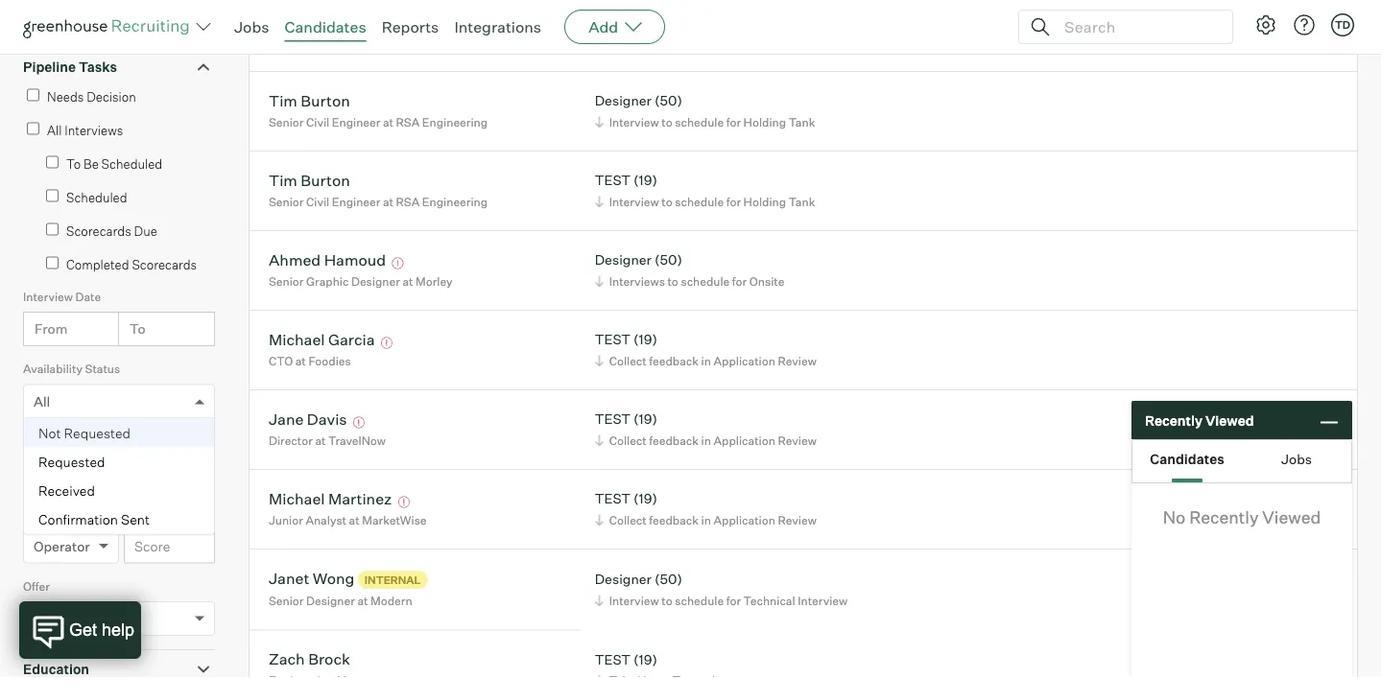 Task type: vqa. For each thing, say whether or not it's contained in the screenshot.


Task type: describe. For each thing, give the bounding box(es) containing it.
interviews to schedule for onsite link
[[592, 272, 789, 291]]

tank for (19)
[[789, 195, 815, 209]]

offer
[[23, 579, 50, 594]]

scorecards due
[[66, 223, 157, 239]]

morley
[[416, 274, 453, 289]]

brock
[[308, 650, 350, 669]]

for for designer (50) interview to schedule for holding tank
[[726, 115, 741, 129]]

All Interviews checkbox
[[27, 123, 39, 135]]

tank for (50)
[[789, 115, 815, 129]]

jacob rogers ux/ui designer at anyway, inc.
[[269, 11, 438, 50]]

greenhouse recruiting image
[[23, 15, 196, 38]]

schedule for designer (50) interview to schedule for holding tank
[[675, 115, 724, 129]]

senior designer at modern
[[269, 594, 412, 609]]

at left modern
[[357, 594, 368, 609]]

1 vertical spatial requested
[[38, 454, 105, 470]]

michael martinez has been in application review for more than 5 days image
[[395, 497, 413, 508]]

designer inside jacob rogers ux/ui designer at anyway, inc.
[[305, 35, 354, 50]]

1 vertical spatial test
[[34, 466, 61, 482]]

education
[[23, 661, 89, 678]]

test status element
[[23, 433, 215, 505]]

pipeline tasks
[[23, 59, 117, 76]]

feedback for michael martinez
[[649, 513, 699, 528]]

zach brock link
[[269, 650, 350, 672]]

interview for designer (50) interview to schedule for technical interview
[[609, 594, 659, 608]]

test for junior analyst at marketwise
[[595, 491, 631, 507]]

interview to schedule for holding tank link for (19)
[[592, 193, 820, 211]]

recently viewed
[[1145, 412, 1254, 429]]

collect feedback in application review link for jane davis
[[592, 432, 821, 450]]

tim burton link for designer
[[269, 91, 350, 113]]

interview date
[[23, 290, 101, 304]]

michael martinez link
[[269, 489, 392, 511]]

sent
[[121, 511, 150, 528]]

marketwise
[[362, 513, 427, 528]]

from
[[35, 321, 68, 338]]

1 vertical spatial test status
[[34, 466, 105, 482]]

availability
[[23, 362, 82, 376]]

be
[[84, 156, 99, 172]]

ahmed hamoud link
[[269, 250, 386, 272]]

status for test status "element"
[[49, 434, 84, 449]]

completed
[[66, 257, 129, 272]]

1 horizontal spatial scorecards
[[132, 257, 197, 272]]

feedback for michael garcia
[[649, 354, 699, 368]]

hamoud
[[324, 250, 386, 269]]

1 vertical spatial recently
[[1189, 507, 1259, 528]]

designer inside designer (50) interview to schedule for holding tank
[[595, 92, 652, 109]]

test (19) collect feedback in application review for jane davis
[[595, 411, 817, 448]]

senior graphic designer at morley
[[269, 274, 453, 289]]

not requested
[[38, 425, 131, 442]]

at right cto
[[295, 354, 306, 368]]

6 test from the top
[[595, 651, 631, 668]]

Scorecards Due checkbox
[[46, 223, 59, 236]]

completed scorecards
[[66, 257, 197, 272]]

jane davis link
[[269, 410, 347, 432]]

Search text field
[[1060, 13, 1215, 41]]

holding for (50)
[[743, 115, 786, 129]]

integrations
[[454, 17, 541, 36]]

availability status
[[23, 362, 120, 376]]

director
[[269, 434, 313, 448]]

travelnow
[[328, 434, 386, 448]]

to for test (19) interview to schedule for holding tank
[[662, 195, 672, 209]]

td button
[[1331, 13, 1354, 36]]

candidates inside tab list
[[1150, 451, 1224, 468]]

status for availability status element
[[85, 362, 120, 376]]

Completed Scorecards checkbox
[[46, 257, 59, 269]]

test (19) interview to schedule for holding tank
[[595, 172, 815, 209]]

ux/ui
[[269, 35, 303, 50]]

test (19) collect feedback in application review for michael garcia
[[595, 331, 817, 368]]

zach
[[269, 650, 305, 669]]

collect feedback in application review link for michael garcia
[[592, 352, 821, 370]]

availability status element
[[23, 360, 215, 535]]

pipeline
[[23, 59, 76, 76]]

test for test status
[[23, 434, 47, 449]]

td
[[1335, 18, 1350, 31]]

collect for jane davis
[[609, 434, 647, 448]]

6 (19) from the top
[[633, 651, 657, 668]]

0 vertical spatial recently
[[1145, 412, 1203, 429]]

add button
[[564, 10, 665, 44]]

received
[[38, 482, 95, 499]]

screen
[[814, 35, 852, 50]]

Scheduled checkbox
[[46, 190, 59, 202]]

michael for michael garcia
[[269, 330, 325, 349]]

interviews for designer
[[609, 274, 665, 289]]

to for designer (50) interviews to schedule for onsite
[[667, 274, 678, 289]]

internal
[[365, 574, 421, 587]]

for for designer (50) interview to schedule for technical interview
[[726, 594, 741, 608]]

application for michael martinez
[[714, 513, 775, 528]]

michael martinez
[[269, 489, 392, 508]]

schedule for designer (50) interview to schedule for technical interview
[[675, 594, 724, 608]]

michael garcia has been in application review for more than 5 days image
[[378, 338, 395, 349]]

Needs Decision checkbox
[[27, 89, 39, 101]]

to for test (19) interviews to schedule for preliminary screen
[[667, 35, 678, 50]]

test score
[[23, 507, 80, 521]]

tab list containing candidates
[[1133, 441, 1351, 483]]

test (19)
[[595, 651, 657, 668]]

decision
[[87, 89, 136, 104]]

collect for michael garcia
[[609, 354, 647, 368]]

(19) for ux/ui designer at anyway, inc.
[[633, 13, 657, 29]]

at inside jacob rogers ux/ui designer at anyway, inc.
[[357, 35, 367, 50]]

to for to
[[130, 321, 145, 338]]

onsite
[[749, 274, 785, 289]]

davis
[[307, 410, 347, 429]]

test (19) collect feedback in application review for michael martinez
[[595, 491, 817, 528]]

schedule for test (19) interviews to schedule for preliminary screen
[[681, 35, 730, 50]]

ahmed
[[269, 250, 321, 269]]

needs
[[47, 89, 84, 104]]

review for jane davis
[[778, 434, 817, 448]]

at down martinez
[[349, 513, 360, 528]]

1 vertical spatial viewed
[[1262, 507, 1321, 528]]

foodies
[[308, 354, 351, 368]]

at down anyway,
[[383, 115, 394, 129]]

designer (50) interview to schedule for technical interview
[[595, 571, 848, 608]]

(50) for janet wong
[[655, 571, 682, 588]]

director at travelnow
[[269, 434, 386, 448]]

responsibility
[[23, 20, 116, 37]]

michael garcia link
[[269, 330, 375, 352]]

in for jane davis
[[701, 434, 711, 448]]

(19) for director at travelnow
[[633, 411, 657, 428]]

0 vertical spatial viewed
[[1205, 412, 1254, 429]]

civil for test (19)
[[306, 195, 329, 209]]

0 horizontal spatial scorecards
[[66, 223, 131, 239]]

tasks
[[79, 59, 117, 76]]

(50) for ahmed hamoud
[[655, 252, 682, 268]]

test (19) interviews to schedule for preliminary screen
[[595, 13, 852, 50]]

1 vertical spatial scheduled
[[66, 190, 127, 205]]

review for michael garcia
[[778, 354, 817, 368]]

zach brock
[[269, 650, 350, 669]]

graphic
[[306, 274, 349, 289]]

list box inside availability status element
[[24, 419, 214, 534]]

1 vertical spatial interviews
[[65, 123, 123, 138]]

needs decision
[[47, 89, 136, 104]]

received option
[[24, 477, 214, 506]]

in for michael martinez
[[701, 513, 711, 528]]

wong
[[313, 569, 355, 588]]

rogers
[[316, 11, 367, 30]]

designer down the ahmed hamoud has been in onsite for more than 21 days image
[[351, 274, 400, 289]]

test for cto at foodies
[[595, 331, 631, 348]]

confirmation sent option
[[24, 506, 214, 534]]

jane
[[269, 410, 304, 429]]

feedback for jane davis
[[649, 434, 699, 448]]

test for senior civil engineer at rsa engineering
[[595, 172, 631, 189]]

0 vertical spatial scheduled
[[101, 156, 162, 172]]

test for director at travelnow
[[595, 411, 631, 428]]

not requested option
[[24, 419, 214, 448]]

ahmed hamoud
[[269, 250, 386, 269]]

application for michael garcia
[[714, 354, 775, 368]]

operator
[[34, 538, 90, 555]]

engineering for test
[[422, 195, 488, 209]]

interview to schedule for technical interview link
[[592, 592, 852, 610]]

(19) for senior civil engineer at rsa engineering
[[633, 172, 657, 189]]

cto
[[269, 354, 293, 368]]

no
[[1163, 507, 1186, 528]]



Task type: locate. For each thing, give the bounding box(es) containing it.
2 burton from the top
[[301, 171, 350, 190]]

2 vertical spatial status
[[64, 466, 105, 482]]

rsa
[[396, 115, 420, 129], [396, 195, 420, 209]]

1 rsa from the top
[[396, 115, 420, 129]]

1 feedback from the top
[[649, 354, 699, 368]]

for left preliminary
[[732, 35, 747, 50]]

1 vertical spatial tim burton senior civil engineer at rsa engineering
[[269, 171, 488, 209]]

for inside designer (50) interview to schedule for holding tank
[[726, 115, 741, 129]]

collect
[[609, 354, 647, 368], [609, 434, 647, 448], [609, 513, 647, 528]]

due
[[134, 223, 157, 239]]

2 vertical spatial collect feedback in application review link
[[592, 511, 821, 529]]

offer element
[[23, 577, 215, 650]]

1 engineer from the top
[[332, 115, 380, 129]]

test
[[595, 13, 631, 29], [595, 172, 631, 189], [595, 331, 631, 348], [595, 411, 631, 428], [595, 491, 631, 507], [595, 651, 631, 668]]

jobs
[[234, 17, 269, 36], [1281, 451, 1312, 468]]

4 (19) from the top
[[633, 411, 657, 428]]

1 vertical spatial test (19) collect feedback in application review
[[595, 411, 817, 448]]

for left onsite
[[732, 274, 747, 289]]

1 vertical spatial interview to schedule for holding tank link
[[592, 193, 820, 211]]

2 tim burton senior civil engineer at rsa engineering from the top
[[269, 171, 488, 209]]

none field inside availability status element
[[24, 386, 43, 418]]

4 test from the top
[[595, 411, 631, 428]]

to inside test (19) interview to schedule for holding tank
[[662, 195, 672, 209]]

senior down ux/ui
[[269, 115, 304, 129]]

0 horizontal spatial jobs
[[234, 17, 269, 36]]

designer (50) interviews to schedule for onsite
[[595, 252, 785, 289]]

1 vertical spatial michael
[[269, 489, 325, 508]]

all up not in the bottom of the page
[[34, 393, 50, 410]]

preliminary
[[749, 35, 811, 50]]

civil for designer (50)
[[306, 115, 329, 129]]

janet
[[269, 569, 309, 588]]

to inside designer (50) interviews to schedule for onsite
[[667, 274, 678, 289]]

(50) up interviews to schedule for onsite link
[[655, 252, 682, 268]]

2 michael from the top
[[269, 489, 325, 508]]

1 in from the top
[[701, 354, 711, 368]]

1 horizontal spatial viewed
[[1262, 507, 1321, 528]]

technical
[[743, 594, 795, 608]]

junior analyst at marketwise
[[269, 513, 427, 528]]

1 vertical spatial in
[[701, 434, 711, 448]]

civil up ahmed hamoud
[[306, 195, 329, 209]]

to be scheduled
[[66, 156, 162, 172]]

interview for test (19) interview to schedule for holding tank
[[609, 195, 659, 209]]

interview to schedule for holding tank link up test (19) interview to schedule for holding tank
[[592, 113, 820, 131]]

1 michael from the top
[[269, 330, 325, 349]]

configure image
[[1254, 13, 1277, 36]]

interviews for test
[[609, 35, 665, 50]]

application for jane davis
[[714, 434, 775, 448]]

analyst
[[306, 513, 346, 528]]

in for michael garcia
[[701, 354, 711, 368]]

1 (50) from the top
[[655, 92, 682, 109]]

tim for designer
[[269, 91, 297, 110]]

interview to schedule for holding tank link up designer (50) interviews to schedule for onsite
[[592, 193, 820, 211]]

schedule for designer (50) interviews to schedule for onsite
[[681, 274, 730, 289]]

tim down ux/ui
[[269, 91, 297, 110]]

0 vertical spatial (50)
[[655, 92, 682, 109]]

recently
[[1145, 412, 1203, 429], [1189, 507, 1259, 528]]

test left the score
[[23, 507, 47, 521]]

garcia
[[328, 330, 375, 349]]

requested up received
[[38, 454, 105, 470]]

inc.
[[418, 35, 438, 50]]

at up the ahmed hamoud has been in onsite for more than 21 days image
[[383, 195, 394, 209]]

reports
[[382, 17, 439, 36]]

2 vertical spatial test
[[23, 507, 47, 521]]

engineering down inc.
[[422, 115, 488, 129]]

4 senior from the top
[[269, 594, 304, 609]]

1 vertical spatial collect
[[609, 434, 647, 448]]

jobs link
[[234, 17, 269, 36]]

1 test (19) collect feedback in application review from the top
[[595, 331, 817, 368]]

1 vertical spatial burton
[[301, 171, 350, 190]]

5 (19) from the top
[[633, 491, 657, 507]]

(19) inside test (19) interview to schedule for holding tank
[[633, 172, 657, 189]]

michael garcia
[[269, 330, 375, 349]]

holding
[[743, 115, 786, 129], [743, 195, 786, 209]]

2 vertical spatial collect
[[609, 513, 647, 528]]

interview to schedule for holding tank link for (50)
[[592, 113, 820, 131]]

in
[[701, 354, 711, 368], [701, 434, 711, 448], [701, 513, 711, 528]]

1 vertical spatial (50)
[[655, 252, 682, 268]]

(50) inside designer (50) interview to schedule for technical interview
[[655, 571, 682, 588]]

schedule for test (19) interview to schedule for holding tank
[[675, 195, 724, 209]]

1 collect from the top
[[609, 354, 647, 368]]

burton up ahmed hamoud
[[301, 171, 350, 190]]

engineering up morley
[[422, 195, 488, 209]]

jacob
[[269, 11, 313, 30]]

2 (50) from the top
[[655, 252, 682, 268]]

1 horizontal spatial jobs
[[1281, 451, 1312, 468]]

test (19) collect feedback in application review
[[595, 331, 817, 368], [595, 411, 817, 448], [595, 491, 817, 528]]

1 review from the top
[[778, 354, 817, 368]]

(19)
[[633, 13, 657, 29], [633, 172, 657, 189], [633, 331, 657, 348], [633, 411, 657, 428], [633, 491, 657, 507], [633, 651, 657, 668]]

0 vertical spatial feedback
[[649, 354, 699, 368]]

1 (19) from the top
[[633, 13, 657, 29]]

1 holding from the top
[[743, 115, 786, 129]]

burton down ux/ui
[[301, 91, 350, 110]]

1 engineering from the top
[[422, 115, 488, 129]]

0 vertical spatial collect
[[609, 354, 647, 368]]

interview to schedule for holding tank link
[[592, 113, 820, 131], [592, 193, 820, 211]]

(50) inside designer (50) interviews to schedule for onsite
[[655, 252, 682, 268]]

holding down preliminary
[[743, 115, 786, 129]]

2 test from the top
[[595, 172, 631, 189]]

0 vertical spatial collect feedback in application review link
[[592, 352, 821, 370]]

for for test (19) interview to schedule for holding tank
[[726, 195, 741, 209]]

rsa up the ahmed hamoud has been in onsite for more than 21 days image
[[396, 195, 420, 209]]

janet wong
[[269, 569, 355, 588]]

3 review from the top
[[778, 513, 817, 528]]

jobs inside tab list
[[1281, 451, 1312, 468]]

michael for michael martinez
[[269, 489, 325, 508]]

To Be Scheduled checkbox
[[46, 156, 59, 169]]

designer (50) interview to schedule for holding tank
[[595, 92, 815, 129]]

2 feedback from the top
[[649, 434, 699, 448]]

0 vertical spatial candidates
[[285, 17, 366, 36]]

test up 'test score'
[[34, 466, 61, 482]]

for inside designer (50) interview to schedule for technical interview
[[726, 594, 741, 608]]

2 civil from the top
[[306, 195, 329, 209]]

test status up received
[[23, 434, 84, 449]]

designer
[[305, 35, 354, 50], [595, 92, 652, 109], [595, 252, 652, 268], [351, 274, 400, 289], [595, 571, 652, 588], [306, 594, 355, 609]]

collect for michael martinez
[[609, 513, 647, 528]]

interview
[[609, 115, 659, 129], [609, 195, 659, 209], [23, 290, 73, 304], [609, 594, 659, 608], [798, 594, 848, 608]]

list box containing not requested
[[24, 419, 214, 534]]

1 vertical spatial engineer
[[332, 195, 380, 209]]

0 vertical spatial all
[[47, 123, 62, 138]]

test status up the score
[[34, 466, 105, 482]]

0 vertical spatial application
[[714, 354, 775, 368]]

(19) for junior analyst at marketwise
[[633, 491, 657, 507]]

application
[[714, 354, 775, 368], [714, 434, 775, 448], [714, 513, 775, 528]]

1 vertical spatial feedback
[[649, 434, 699, 448]]

designer down add popup button
[[595, 92, 652, 109]]

interviews
[[609, 35, 665, 50], [65, 123, 123, 138], [609, 274, 665, 289]]

Score number field
[[124, 529, 215, 564]]

requested up requested option
[[64, 425, 131, 442]]

2 rsa from the top
[[396, 195, 420, 209]]

td button
[[1327, 10, 1358, 40]]

to left be
[[66, 156, 81, 172]]

0 vertical spatial tim burton link
[[269, 91, 350, 113]]

viewed
[[1205, 412, 1254, 429], [1262, 507, 1321, 528]]

1 vertical spatial collect feedback in application review link
[[592, 432, 821, 450]]

(50) inside designer (50) interview to schedule for holding tank
[[655, 92, 682, 109]]

status right availability
[[85, 362, 120, 376]]

ahmed hamoud has been in onsite for more than 21 days image
[[389, 258, 406, 269]]

all inside offer "element"
[[34, 611, 50, 627]]

tim burton senior civil engineer at rsa engineering for designer
[[269, 91, 488, 129]]

tim burton senior civil engineer at rsa engineering for test
[[269, 171, 488, 209]]

schedule inside designer (50) interview to schedule for holding tank
[[675, 115, 724, 129]]

0 vertical spatial test (19) collect feedback in application review
[[595, 331, 817, 368]]

1 vertical spatial jobs
[[1281, 451, 1312, 468]]

2 vertical spatial in
[[701, 513, 711, 528]]

1 horizontal spatial to
[[130, 321, 145, 338]]

at down rogers
[[357, 35, 367, 50]]

1 vertical spatial to
[[130, 321, 145, 338]]

0 vertical spatial interview to schedule for holding tank link
[[592, 113, 820, 131]]

tank inside designer (50) interview to schedule for holding tank
[[789, 115, 815, 129]]

1 vertical spatial all
[[34, 393, 50, 410]]

jobs left candidates link
[[234, 17, 269, 36]]

2 application from the top
[[714, 434, 775, 448]]

janet wong link
[[269, 569, 355, 591]]

2 vertical spatial all
[[34, 611, 50, 627]]

date
[[75, 290, 101, 304]]

1 burton from the top
[[301, 91, 350, 110]]

2 collect from the top
[[609, 434, 647, 448]]

collect feedback in application review link for michael martinez
[[592, 511, 821, 529]]

0 vertical spatial status
[[85, 362, 120, 376]]

interviews to schedule for preliminary screen link
[[592, 33, 857, 52]]

schedule inside designer (50) interviews to schedule for onsite
[[681, 274, 730, 289]]

(19) inside test (19) interviews to schedule for preliminary screen
[[633, 13, 657, 29]]

1 tim from the top
[[269, 91, 297, 110]]

2 (19) from the top
[[633, 172, 657, 189]]

designer up test (19)
[[595, 571, 652, 588]]

(50) down interviews to schedule for preliminary screen link
[[655, 92, 682, 109]]

1 senior from the top
[[269, 115, 304, 129]]

interview inside test (19) interview to schedule for holding tank
[[609, 195, 659, 209]]

2 vertical spatial (50)
[[655, 571, 682, 588]]

0 vertical spatial requested
[[64, 425, 131, 442]]

at down "davis" on the left bottom of page
[[315, 434, 326, 448]]

1 tank from the top
[[789, 115, 815, 129]]

interview for designer (50) interview to schedule for holding tank
[[609, 115, 659, 129]]

1 horizontal spatial candidates
[[1150, 451, 1224, 468]]

1 vertical spatial tim
[[269, 171, 297, 190]]

2 holding from the top
[[743, 195, 786, 209]]

designer up interviews to schedule for onsite link
[[595, 252, 652, 268]]

all inside availability status element
[[34, 393, 50, 410]]

0 vertical spatial holding
[[743, 115, 786, 129]]

tim burton link down ux/ui
[[269, 91, 350, 113]]

rsa down anyway,
[[396, 115, 420, 129]]

cto at foodies
[[269, 354, 351, 368]]

0 vertical spatial tim
[[269, 91, 297, 110]]

engineer for designer (50)
[[332, 115, 380, 129]]

2 test (19) collect feedback in application review from the top
[[595, 411, 817, 448]]

collect feedback in application review link
[[592, 352, 821, 370], [592, 432, 821, 450], [592, 511, 821, 529]]

senior up "ahmed"
[[269, 195, 304, 209]]

interviews inside test (19) interviews to schedule for preliminary screen
[[609, 35, 665, 50]]

review for michael martinez
[[778, 513, 817, 528]]

0 vertical spatial burton
[[301, 91, 350, 110]]

for left 'technical'
[[726, 594, 741, 608]]

add
[[588, 17, 618, 36]]

0 vertical spatial to
[[66, 156, 81, 172]]

michael up junior
[[269, 489, 325, 508]]

tim
[[269, 91, 297, 110], [269, 171, 297, 190]]

tank
[[789, 115, 815, 129], [789, 195, 815, 209]]

burton for designer (50)
[[301, 91, 350, 110]]

0 horizontal spatial to
[[66, 156, 81, 172]]

1 test from the top
[[595, 13, 631, 29]]

0 vertical spatial michael
[[269, 330, 325, 349]]

0 vertical spatial scorecards
[[66, 223, 131, 239]]

reports link
[[382, 17, 439, 36]]

at down the ahmed hamoud has been in onsite for more than 21 days image
[[403, 274, 413, 289]]

1 civil from the top
[[306, 115, 329, 129]]

0 horizontal spatial candidates
[[285, 17, 366, 36]]

to inside test (19) interviews to schedule for preliminary screen
[[667, 35, 678, 50]]

tim burton link
[[269, 91, 350, 113], [269, 171, 350, 193]]

for up designer (50) interviews to schedule for onsite
[[726, 195, 741, 209]]

(19) for cto at foodies
[[633, 331, 657, 348]]

for inside designer (50) interviews to schedule for onsite
[[732, 274, 747, 289]]

jane davis
[[269, 410, 347, 429]]

2 review from the top
[[778, 434, 817, 448]]

None field
[[24, 386, 43, 418]]

0 vertical spatial tim burton senior civil engineer at rsa engineering
[[269, 91, 488, 129]]

tim burton link for test
[[269, 171, 350, 193]]

0 vertical spatial civil
[[306, 115, 329, 129]]

to for designer (50) interview to schedule for technical interview
[[662, 594, 672, 608]]

engineer down anyway,
[[332, 115, 380, 129]]

list box
[[24, 419, 214, 534]]

holding inside test (19) interview to schedule for holding tank
[[743, 195, 786, 209]]

0 vertical spatial jobs
[[234, 17, 269, 36]]

status
[[85, 362, 120, 376], [49, 434, 84, 449], [64, 466, 105, 482]]

to inside designer (50) interview to schedule for technical interview
[[662, 594, 672, 608]]

holding inside designer (50) interview to schedule for holding tank
[[743, 115, 786, 129]]

3 feedback from the top
[[649, 513, 699, 528]]

designer down jacob rogers link
[[305, 35, 354, 50]]

to
[[667, 35, 678, 50], [662, 115, 672, 129], [662, 195, 672, 209], [667, 274, 678, 289], [662, 594, 672, 608]]

0 vertical spatial test status
[[23, 434, 84, 449]]

candidates
[[285, 17, 366, 36], [1150, 451, 1224, 468]]

tim up "ahmed"
[[269, 171, 297, 190]]

for
[[732, 35, 747, 50], [726, 115, 741, 129], [726, 195, 741, 209], [732, 274, 747, 289], [726, 594, 741, 608]]

all interviews
[[47, 123, 123, 138]]

engineering for designer
[[422, 115, 488, 129]]

1 vertical spatial scorecards
[[132, 257, 197, 272]]

0 vertical spatial in
[[701, 354, 711, 368]]

confirmation sent
[[38, 511, 150, 528]]

1 vertical spatial holding
[[743, 195, 786, 209]]

2 tim burton link from the top
[[269, 171, 350, 193]]

jane davis has been in application review for more than 5 days image
[[350, 417, 368, 429]]

2 collect feedback in application review link from the top
[[592, 432, 821, 450]]

senior down janet
[[269, 594, 304, 609]]

holding up onsite
[[743, 195, 786, 209]]

3 test (19) collect feedback in application review from the top
[[595, 491, 817, 528]]

no recently viewed
[[1163, 507, 1321, 528]]

to down completed scorecards
[[130, 321, 145, 338]]

tab list
[[1133, 441, 1351, 483]]

1 vertical spatial tank
[[789, 195, 815, 209]]

for inside test (19) interviews to schedule for preliminary screen
[[732, 35, 747, 50]]

schedule up designer (50) interview to schedule for holding tank
[[681, 35, 730, 50]]

senior down "ahmed"
[[269, 274, 304, 289]]

test status
[[23, 434, 84, 449], [34, 466, 105, 482]]

status up received
[[49, 434, 84, 449]]

test for operator
[[23, 507, 47, 521]]

schedule up test (19) interview to schedule for holding tank
[[675, 115, 724, 129]]

2 vertical spatial review
[[778, 513, 817, 528]]

0 vertical spatial interviews
[[609, 35, 665, 50]]

rsa for designer (50)
[[396, 115, 420, 129]]

anyway,
[[370, 35, 415, 50]]

interview inside designer (50) interview to schedule for holding tank
[[609, 115, 659, 129]]

score
[[49, 507, 80, 521]]

2 vertical spatial interviews
[[609, 274, 665, 289]]

2 vertical spatial application
[[714, 513, 775, 528]]

test up received
[[23, 434, 47, 449]]

test inside test (19) interviews to schedule for preliminary screen
[[595, 13, 631, 29]]

0 vertical spatial engineer
[[332, 115, 380, 129]]

modern
[[371, 594, 412, 609]]

designer inside designer (50) interview to schedule for technical interview
[[595, 571, 652, 588]]

confirmation
[[38, 511, 118, 528]]

1 vertical spatial rsa
[[396, 195, 420, 209]]

requested option
[[24, 448, 214, 477]]

schedule up designer (50) interviews to schedule for onsite
[[675, 195, 724, 209]]

tim for test
[[269, 171, 297, 190]]

2 tank from the top
[[789, 195, 815, 209]]

civil down candidates link
[[306, 115, 329, 129]]

(50)
[[655, 92, 682, 109], [655, 252, 682, 268], [655, 571, 682, 588]]

requested
[[64, 425, 131, 442], [38, 454, 105, 470]]

3 (50) from the top
[[655, 571, 682, 588]]

schedule left 'technical'
[[675, 594, 724, 608]]

0 vertical spatial review
[[778, 354, 817, 368]]

1 vertical spatial review
[[778, 434, 817, 448]]

status down not requested
[[64, 466, 105, 482]]

1 tim burton senior civil engineer at rsa engineering from the top
[[269, 91, 488, 129]]

scorecards down due
[[132, 257, 197, 272]]

3 collect feedback in application review link from the top
[[592, 511, 821, 529]]

not
[[38, 425, 61, 442]]

3 test from the top
[[595, 331, 631, 348]]

2 in from the top
[[701, 434, 711, 448]]

5 test from the top
[[595, 491, 631, 507]]

(50) up interview to schedule for technical interview "link"
[[655, 571, 682, 588]]

rsa for test (19)
[[396, 195, 420, 209]]

for up test (19) interview to schedule for holding tank
[[726, 115, 741, 129]]

1 application from the top
[[714, 354, 775, 368]]

2 interview to schedule for holding tank link from the top
[[592, 193, 820, 211]]

for inside test (19) interview to schedule for holding tank
[[726, 195, 741, 209]]

1 interview to schedule for holding tank link from the top
[[592, 113, 820, 131]]

designer down wong
[[306, 594, 355, 609]]

holding for (19)
[[743, 195, 786, 209]]

martinez
[[328, 489, 392, 508]]

0 vertical spatial test
[[23, 434, 47, 449]]

0 vertical spatial engineering
[[422, 115, 488, 129]]

candidates link
[[285, 17, 366, 36]]

1 vertical spatial status
[[49, 434, 84, 449]]

1 vertical spatial candidates
[[1150, 451, 1224, 468]]

tim burton senior civil engineer at rsa engineering
[[269, 91, 488, 129], [269, 171, 488, 209]]

1 vertical spatial civil
[[306, 195, 329, 209]]

3 application from the top
[[714, 513, 775, 528]]

tim burton senior civil engineer at rsa engineering down anyway,
[[269, 91, 488, 129]]

for for designer (50) interviews to schedule for onsite
[[732, 274, 747, 289]]

2 tim from the top
[[269, 171, 297, 190]]

designer inside designer (50) interviews to schedule for onsite
[[595, 252, 652, 268]]

0 horizontal spatial viewed
[[1205, 412, 1254, 429]]

3 (19) from the top
[[633, 331, 657, 348]]

for for test (19) interviews to schedule for preliminary screen
[[732, 35, 747, 50]]

2 vertical spatial feedback
[[649, 513, 699, 528]]

schedule inside designer (50) interview to schedule for technical interview
[[675, 594, 724, 608]]

schedule inside test (19) interviews to schedule for preliminary screen
[[681, 35, 730, 50]]

1 collect feedback in application review link from the top
[[592, 352, 821, 370]]

scheduled
[[101, 156, 162, 172], [66, 190, 127, 205]]

schedule inside test (19) interview to schedule for holding tank
[[675, 195, 724, 209]]

all right all interviews checkbox
[[47, 123, 62, 138]]

2 engineer from the top
[[332, 195, 380, 209]]

burton for test (19)
[[301, 171, 350, 190]]

integrations link
[[454, 17, 541, 36]]

1 vertical spatial tim burton link
[[269, 171, 350, 193]]

scorecards up completed
[[66, 223, 131, 239]]

0 vertical spatial rsa
[[396, 115, 420, 129]]

1 tim burton link from the top
[[269, 91, 350, 113]]

schedule left onsite
[[681, 274, 730, 289]]

all down offer at the left bottom
[[34, 611, 50, 627]]

interviews inside designer (50) interviews to schedule for onsite
[[609, 274, 665, 289]]

1 vertical spatial engineering
[[422, 195, 488, 209]]

senior
[[269, 115, 304, 129], [269, 195, 304, 209], [269, 274, 304, 289], [269, 594, 304, 609]]

scheduled down be
[[66, 190, 127, 205]]

jobs up the no recently viewed
[[1281, 451, 1312, 468]]

tank inside test (19) interview to schedule for holding tank
[[789, 195, 815, 209]]

2 engineering from the top
[[422, 195, 488, 209]]

jacob rogers link
[[269, 11, 367, 33]]

test for ux/ui designer at anyway, inc.
[[595, 13, 631, 29]]

michael up cto at foodies
[[269, 330, 325, 349]]

scheduled right be
[[101, 156, 162, 172]]

to inside designer (50) interview to schedule for holding tank
[[662, 115, 672, 129]]

1 vertical spatial application
[[714, 434, 775, 448]]

tim burton senior civil engineer at rsa engineering up hamoud
[[269, 171, 488, 209]]

engineer up hamoud
[[332, 195, 380, 209]]

3 senior from the top
[[269, 274, 304, 289]]

2 vertical spatial test (19) collect feedback in application review
[[595, 491, 817, 528]]

0 vertical spatial tank
[[789, 115, 815, 129]]

test inside test (19) interview to schedule for holding tank
[[595, 172, 631, 189]]

2 senior from the top
[[269, 195, 304, 209]]

tim burton link up "ahmed"
[[269, 171, 350, 193]]

to for to be scheduled
[[66, 156, 81, 172]]

3 collect from the top
[[609, 513, 647, 528]]

3 in from the top
[[701, 513, 711, 528]]

to for designer (50) interview to schedule for holding tank
[[662, 115, 672, 129]]

engineer for test (19)
[[332, 195, 380, 209]]



